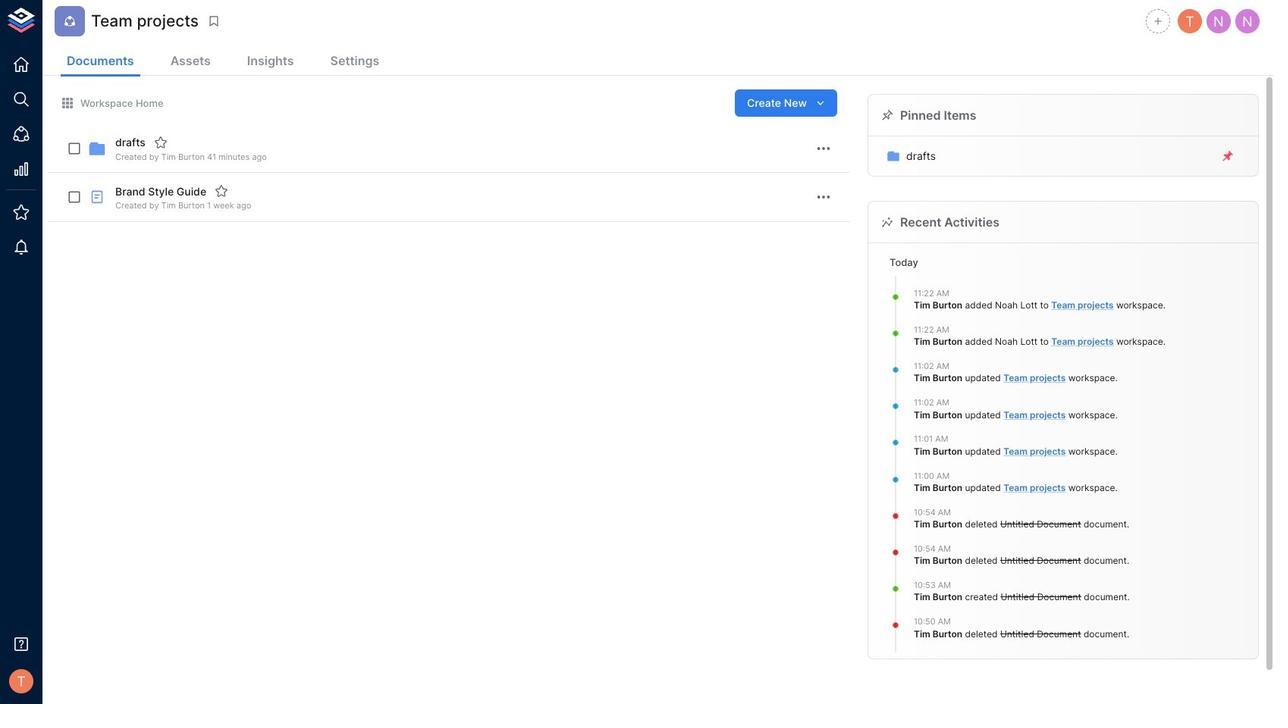 Task type: describe. For each thing, give the bounding box(es) containing it.
1 horizontal spatial favorite image
[[215, 185, 228, 198]]

bookmark image
[[207, 14, 221, 28]]

unpin image
[[1221, 150, 1235, 163]]



Task type: vqa. For each thing, say whether or not it's contained in the screenshot.
GROUP
no



Task type: locate. For each thing, give the bounding box(es) containing it.
1 vertical spatial favorite image
[[215, 185, 228, 198]]

favorite image
[[154, 136, 167, 149], [215, 185, 228, 198]]

0 horizontal spatial favorite image
[[154, 136, 167, 149]]

0 vertical spatial favorite image
[[154, 136, 167, 149]]



